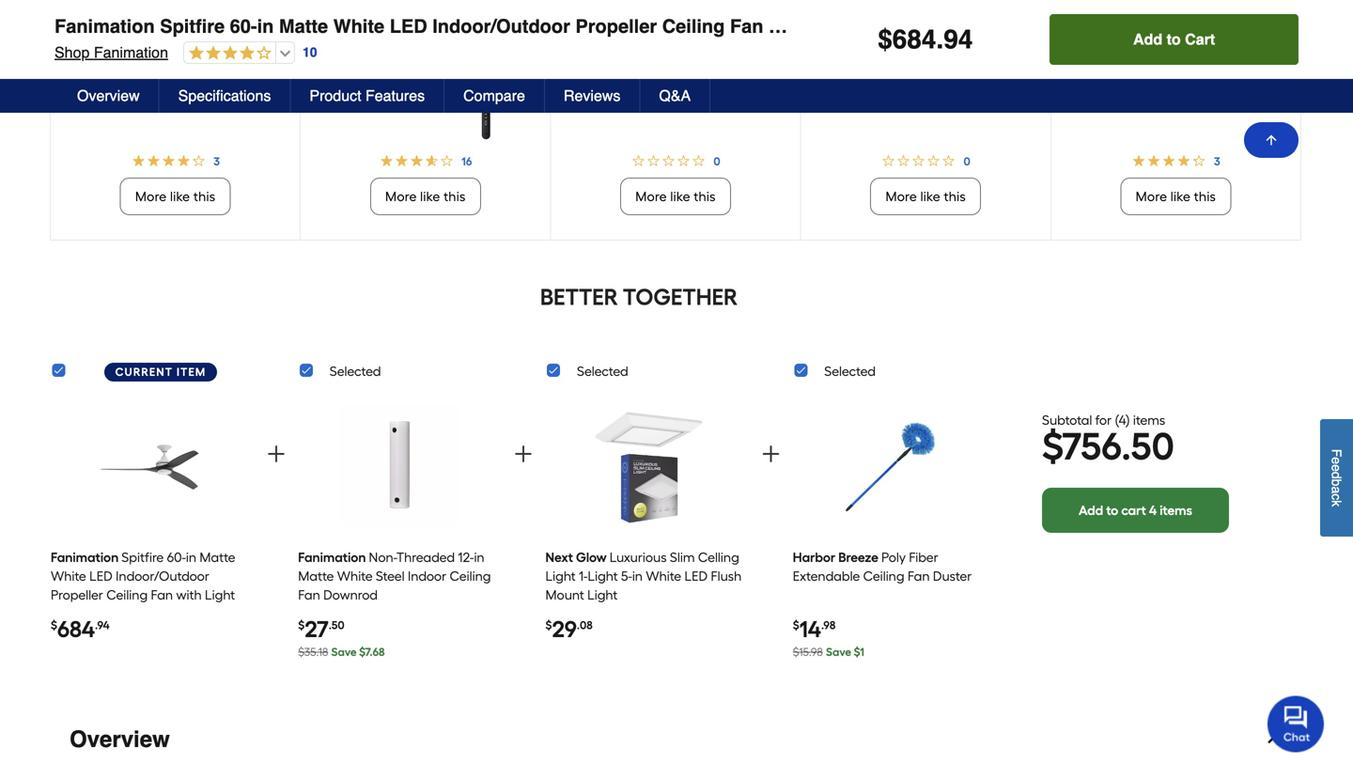 Task type: describe. For each thing, give the bounding box(es) containing it.
(3- inside spitfire 60-in matte white led indoor/outdoor propeller ceiling fan with light remote (3-blade)
[[100, 606, 115, 622]]

more like this for "fanimation spitfire 96-in brushed satin brass indoor/outdoor smart propeller ceiling fan with remote (3-blade)" image at the top right
[[886, 189, 966, 205]]

4 for subtotal for ( 4 ) items $ 756 .50
[[1119, 412, 1127, 428]]

$ left the "."
[[878, 24, 893, 55]]

q&a button
[[641, 79, 711, 113]]

more like this button for the hunter norden 54-in matte nickel led indoor downrod or flush mount ceiling fan with light remote (3-blade) image
[[370, 178, 481, 215]]

overview for the topmost overview button
[[77, 87, 140, 104]]

subtotal for ( 4 ) items $ 756 .50
[[1043, 412, 1175, 469]]

product features button
[[291, 79, 445, 113]]

chat invite button image
[[1268, 695, 1326, 753]]

$ 27 .50
[[298, 616, 345, 643]]

$ 684 . 94
[[878, 24, 973, 55]]

$ inside $ 27 .50
[[298, 619, 305, 632]]

more like this button for "fanimation spitfire 96-in brushed satin brass indoor/outdoor smart propeller ceiling fan with remote (3-blade)" image at the top right
[[871, 178, 982, 215]]

matte inside spitfire 60-in matte white led indoor/outdoor propeller ceiling fan with light remote (3-blade)
[[200, 550, 236, 566]]

more like this for the hunter norden 54-in matte nickel led indoor downrod or flush mount ceiling fan with light remote (3-blade) image
[[386, 189, 466, 205]]

led inside luxurious slim celling light 1-light 5-in white led flush mount light
[[685, 568, 708, 584]]

harbor breeze
[[793, 550, 879, 566]]

in inside luxurious slim celling light 1-light 5-in white led flush mount light
[[633, 568, 643, 584]]

$15.98 save $ 1
[[793, 646, 865, 659]]

cart
[[1186, 31, 1216, 48]]

item
[[177, 365, 206, 379]]

product
[[310, 87, 362, 104]]

like for the hunter norden 54-in matte nickel led indoor downrod or flush mount ceiling fan with light remote (3-blade) image
[[420, 189, 440, 205]]

12-
[[458, 550, 474, 566]]

$15.98
[[793, 646, 823, 659]]

(
[[1116, 412, 1119, 428]]

breeze
[[839, 550, 879, 566]]

1 vertical spatial items
[[1160, 502, 1193, 518]]

$ right $15.98
[[854, 646, 861, 659]]

29
[[552, 616, 577, 643]]

for
[[1096, 412, 1112, 428]]

reviews button
[[545, 79, 641, 113]]

harbor
[[793, 550, 836, 566]]

current item
[[115, 365, 206, 379]]

1 horizontal spatial (3-
[[937, 16, 960, 37]]

fanimation spitfire 60-in matte white led indoor/outdoor propeller ceiling fan with light remote (3-blade)
[[55, 16, 1018, 37]]

like for hinkley indy 72-in matte white indoor/outdoor smart ceiling fan wall-mounted with remote (3-blade) image
[[671, 189, 691, 205]]

3 more like this list item from the left
[[551, 0, 801, 240]]

ceiling inside non-threaded 12-in matte white steel indoor ceiling fan downrod
[[450, 568, 491, 584]]

compare
[[464, 87, 526, 104]]

plus image for 29
[[760, 443, 783, 466]]

matte for steel
[[298, 568, 334, 584]]

more for hinkley hover flush 60-in brushed nickel led indoor/outdoor flush mount smart ceiling fan with light remote (3-blade) image
[[1136, 189, 1168, 205]]

1-
[[579, 568, 588, 584]]

with inside spitfire 60-in matte white led indoor/outdoor propeller ceiling fan with light remote (3-blade)
[[176, 587, 202, 603]]

60- inside spitfire 60-in matte white led indoor/outdoor propeller ceiling fan with light remote (3-blade)
[[167, 550, 186, 566]]

684 for .
[[893, 24, 937, 55]]

$ inside $ 14 .98
[[793, 619, 800, 632]]

1 more like this list item from the left
[[51, 0, 300, 240]]

luxurious slim celling light 1-light 5-in white led flush mount light
[[546, 550, 742, 603]]

0 vertical spatial spitfire
[[160, 16, 225, 37]]

$35.18 save $ 7.68
[[298, 646, 385, 659]]

1 e from the top
[[1330, 457, 1345, 464]]

c
[[1330, 494, 1345, 500]]

f e e d b a c k
[[1330, 449, 1345, 507]]

.08
[[577, 619, 593, 632]]

4 for add to cart 4 items
[[1150, 502, 1158, 518]]

0 vertical spatial propeller
[[576, 16, 657, 37]]

fanimation spitfire 96-in brushed satin brass indoor/outdoor smart propeller ceiling fan with remote (3-blade) image
[[851, 0, 1001, 144]]

2 more like this list item from the left
[[301, 0, 550, 240]]

1 horizontal spatial led
[[390, 16, 428, 37]]

$ inside subtotal for ( 4 ) items $ 756 .50
[[1043, 424, 1063, 469]]

27 list item
[[298, 390, 502, 669]]

arrow up image
[[1265, 133, 1280, 148]]

cart
[[1122, 502, 1147, 518]]

plus image for 684
[[265, 443, 288, 466]]

downrod
[[324, 587, 378, 603]]

in inside non-threaded 12-in matte white steel indoor ceiling fan downrod
[[474, 550, 485, 566]]

.
[[937, 24, 944, 55]]

fanimation inside 27 list item
[[298, 550, 366, 566]]

f e e d b a c k button
[[1321, 419, 1354, 537]]

steel
[[376, 568, 405, 584]]

$35.18
[[298, 646, 328, 659]]

d
[[1330, 472, 1345, 479]]

fanimation up shop fanimation
[[55, 16, 155, 37]]

glow
[[576, 550, 607, 566]]

like for the fanimation kute 44-in brushed nickel color-changing led indoor/outdoor smart propeller ceiling fan with light remote (3-blade) image
[[170, 189, 190, 205]]

94
[[944, 24, 973, 55]]

fanimation non-threaded 12-in matte white steel indoor ceiling fan downrod image
[[339, 397, 461, 534]]

specifications
[[178, 87, 271, 104]]

like for hinkley hover flush 60-in brushed nickel led indoor/outdoor flush mount smart ceiling fan with light remote (3-blade) image
[[1171, 189, 1191, 205]]

propeller inside spitfire 60-in matte white led indoor/outdoor propeller ceiling fan with light remote (3-blade)
[[51, 587, 103, 603]]

flush
[[711, 568, 742, 584]]

ceiling inside spitfire 60-in matte white led indoor/outdoor propeller ceiling fan with light remote (3-blade)
[[106, 587, 148, 603]]

b
[[1330, 479, 1345, 486]]

poly fiber extendable ceiling fan duster
[[793, 550, 972, 584]]

shop fanimation
[[55, 44, 168, 61]]

this for hinkley hover flush 60-in brushed nickel led indoor/outdoor flush mount smart ceiling fan with light remote (3-blade) image
[[1195, 189, 1217, 205]]

ceiling inside "poly fiber extendable ceiling fan duster"
[[864, 568, 905, 584]]

reviews
[[564, 87, 621, 104]]

current
[[115, 365, 173, 379]]

add to cart 4 items link
[[1043, 488, 1230, 533]]

next
[[546, 550, 573, 566]]

non-threaded 12-in matte white steel indoor ceiling fan downrod
[[298, 550, 491, 603]]

more like this button for hinkley indy 72-in matte white indoor/outdoor smart ceiling fan wall-mounted with remote (3-blade) image
[[621, 178, 731, 215]]

.98
[[822, 619, 836, 632]]

items inside subtotal for ( 4 ) items $ 756 .50
[[1134, 412, 1166, 428]]

save for 14
[[826, 646, 852, 659]]

0 vertical spatial with
[[769, 16, 807, 37]]

f
[[1330, 449, 1345, 457]]

fan inside non-threaded 12-in matte white steel indoor ceiling fan downrod
[[298, 587, 320, 603]]

$ 29 .08
[[546, 616, 593, 643]]

product features
[[310, 87, 425, 104]]

0 vertical spatial remote
[[863, 16, 932, 37]]

white inside spitfire 60-in matte white led indoor/outdoor propeller ceiling fan with light remote (3-blade)
[[51, 568, 86, 584]]

.50 inside $ 27 .50
[[329, 619, 345, 632]]

more like this for hinkley hover flush 60-in brushed nickel led indoor/outdoor flush mount smart ceiling fan with light remote (3-blade) image
[[1136, 189, 1217, 205]]

features
[[366, 87, 425, 104]]

add to cart 4 items
[[1079, 502, 1193, 518]]

like for "fanimation spitfire 96-in brushed satin brass indoor/outdoor smart propeller ceiling fan with remote (3-blade)" image at the top right
[[921, 189, 941, 205]]

mount
[[546, 587, 585, 603]]

matte for led
[[279, 16, 328, 37]]

add for add to cart
[[1134, 31, 1163, 48]]

0 vertical spatial overview button
[[58, 79, 160, 113]]

1 horizontal spatial blade)
[[960, 16, 1018, 37]]

fan inside spitfire 60-in matte white led indoor/outdoor propeller ceiling fan with light remote (3-blade)
[[151, 587, 173, 603]]

5 more like this list item from the left
[[1052, 0, 1301, 240]]

fiber
[[910, 550, 939, 566]]

a
[[1330, 486, 1345, 494]]

ceiling up q&a
[[663, 16, 725, 37]]

more for the fanimation kute 44-in brushed nickel color-changing led indoor/outdoor smart propeller ceiling fan with light remote (3-blade) image
[[135, 189, 167, 205]]

7.68
[[365, 646, 385, 659]]



Task type: vqa. For each thing, say whether or not it's contained in the screenshot.
SUBTOTAL
yes



Task type: locate. For each thing, give the bounding box(es) containing it.
0 horizontal spatial 4
[[1119, 412, 1127, 428]]

1 more from the left
[[135, 189, 167, 205]]

0 horizontal spatial add
[[1079, 502, 1104, 518]]

0 horizontal spatial selected
[[330, 363, 381, 379]]

led inside spitfire 60-in matte white led indoor/outdoor propeller ceiling fan with light remote (3-blade)
[[89, 568, 113, 584]]

1 vertical spatial (3-
[[100, 606, 115, 622]]

1 vertical spatial indoor/outdoor
[[116, 568, 210, 584]]

$ left .94
[[51, 619, 57, 632]]

spitfire
[[160, 16, 225, 37], [122, 550, 164, 566]]

overview button
[[58, 79, 160, 113], [49, 711, 1305, 764]]

subtotal
[[1043, 412, 1093, 428]]

4 like from the left
[[921, 189, 941, 205]]

0 horizontal spatial plus image
[[265, 443, 288, 466]]

overview for overview button to the bottom
[[70, 727, 170, 753]]

2 like from the left
[[420, 189, 440, 205]]

0 horizontal spatial blade)
[[115, 606, 153, 622]]

add
[[1134, 31, 1163, 48], [1079, 502, 1104, 518]]

.50 inside subtotal for ( 4 ) items $ 756 .50
[[1122, 424, 1175, 469]]

e
[[1330, 457, 1345, 464], [1330, 464, 1345, 472]]

.50 up $35.18 save $ 7.68
[[329, 619, 345, 632]]

1 vertical spatial propeller
[[51, 587, 103, 603]]

more
[[135, 189, 167, 205], [386, 189, 417, 205], [636, 189, 667, 205], [886, 189, 918, 205], [1136, 189, 1168, 205]]

add left cart
[[1079, 502, 1104, 518]]

1 horizontal spatial selected
[[577, 363, 629, 379]]

0 horizontal spatial to
[[1107, 502, 1119, 518]]

this for the hunter norden 54-in matte nickel led indoor downrod or flush mount ceiling fan with light remote (3-blade) image
[[444, 189, 466, 205]]

k
[[1330, 500, 1345, 507]]

ceiling
[[663, 16, 725, 37], [450, 568, 491, 584], [864, 568, 905, 584], [106, 587, 148, 603]]

2 horizontal spatial led
[[685, 568, 708, 584]]

$ 14 .98
[[793, 616, 836, 643]]

4 right for
[[1119, 412, 1127, 428]]

this for the fanimation kute 44-in brushed nickel color-changing led indoor/outdoor smart propeller ceiling fan with light remote (3-blade) image
[[194, 189, 216, 205]]

1 horizontal spatial with
[[769, 16, 807, 37]]

more for hinkley indy 72-in matte white indoor/outdoor smart ceiling fan wall-mounted with remote (3-blade) image
[[636, 189, 667, 205]]

add inside button
[[1134, 31, 1163, 48]]

14
[[800, 616, 822, 643]]

1 vertical spatial 684
[[57, 616, 95, 643]]

0 vertical spatial matte
[[279, 16, 328, 37]]

2 this from the left
[[444, 189, 466, 205]]

plus image
[[265, 443, 288, 466], [760, 443, 783, 466]]

3 like from the left
[[671, 189, 691, 205]]

$
[[878, 24, 893, 55], [1043, 424, 1063, 469], [51, 619, 57, 632], [298, 619, 305, 632], [546, 619, 552, 632], [793, 619, 800, 632], [359, 646, 365, 659], [854, 646, 861, 659]]

spitfire inside spitfire 60-in matte white led indoor/outdoor propeller ceiling fan with light remote (3-blade)
[[122, 550, 164, 566]]

1 plus image from the left
[[265, 443, 288, 466]]

3 selected from the left
[[825, 363, 876, 379]]

shop
[[55, 44, 90, 61]]

2 more like this button from the left
[[370, 178, 481, 215]]

add to cart button
[[1050, 14, 1299, 65]]

$ up $15.98
[[793, 619, 800, 632]]

1 vertical spatial spitfire
[[122, 550, 164, 566]]

ceiling up .94
[[106, 587, 148, 603]]

fanimation up downrod
[[298, 550, 366, 566]]

fanimation up .94
[[51, 550, 119, 566]]

more like this button for hinkley hover flush 60-in brushed nickel led indoor/outdoor flush mount smart ceiling fan with light remote (3-blade) image
[[1121, 178, 1232, 215]]

fanimation right shop
[[94, 44, 168, 61]]

$ right $35.18
[[359, 646, 365, 659]]

to left cart
[[1107, 502, 1119, 518]]

.50 right (
[[1122, 424, 1175, 469]]

save
[[331, 646, 357, 659], [826, 646, 852, 659]]

better together heading
[[49, 282, 1230, 312]]

indoor/outdoor
[[433, 16, 571, 37], [116, 568, 210, 584]]

with
[[769, 16, 807, 37], [176, 587, 202, 603]]

2 save from the left
[[826, 646, 852, 659]]

selected for 27
[[330, 363, 381, 379]]

4 more like this button from the left
[[871, 178, 982, 215]]

blade)
[[960, 16, 1018, 37], [115, 606, 153, 622]]

1 vertical spatial with
[[176, 587, 202, 603]]

4 inside subtotal for ( 4 ) items $ 756 .50
[[1119, 412, 1127, 428]]

white down slim
[[646, 568, 682, 584]]

1 horizontal spatial save
[[826, 646, 852, 659]]

more like this list item
[[51, 0, 300, 240], [301, 0, 550, 240], [551, 0, 801, 240], [802, 0, 1051, 240], [1052, 0, 1301, 240]]

fanimation
[[55, 16, 155, 37], [94, 44, 168, 61], [51, 550, 119, 566], [298, 550, 366, 566]]

specifications button
[[160, 79, 291, 113]]

1 horizontal spatial plus image
[[760, 443, 783, 466]]

1
[[861, 646, 865, 659]]

indoor/outdoor inside spitfire 60-in matte white led indoor/outdoor propeller ceiling fan with light remote (3-blade)
[[116, 568, 210, 584]]

0 vertical spatial items
[[1134, 412, 1166, 428]]

threaded
[[397, 550, 455, 566]]

684 inside list item
[[57, 616, 95, 643]]

5 more like this from the left
[[1136, 189, 1217, 205]]

to for cart
[[1107, 502, 1119, 518]]

q&a
[[659, 87, 691, 104]]

slim
[[670, 550, 695, 566]]

blade) inside spitfire 60-in matte white led indoor/outdoor propeller ceiling fan with light remote (3-blade)
[[115, 606, 153, 622]]

together
[[623, 284, 738, 311]]

poly
[[882, 550, 906, 566]]

more like this for hinkley indy 72-in matte white indoor/outdoor smart ceiling fan wall-mounted with remote (3-blade) image
[[636, 189, 716, 205]]

0 vertical spatial overview
[[77, 87, 140, 104]]

1 like from the left
[[170, 189, 190, 205]]

better together
[[541, 284, 738, 311]]

5 more like this button from the left
[[1121, 178, 1232, 215]]

add to cart
[[1134, 31, 1216, 48]]

compare button
[[445, 79, 545, 113]]

spitfire down fanimation spitfire 60-in matte white led indoor/outdoor propeller ceiling fan with light remote (3-blade) image
[[122, 550, 164, 566]]

$ 684 .94
[[51, 616, 110, 643]]

this for "fanimation spitfire 96-in brushed satin brass indoor/outdoor smart propeller ceiling fan with remote (3-blade)" image at the top right
[[944, 189, 966, 205]]

white up the "product features"
[[333, 16, 385, 37]]

29 list item
[[546, 390, 749, 669]]

ceiling down poly
[[864, 568, 905, 584]]

)
[[1127, 412, 1131, 428]]

save for 27
[[331, 646, 357, 659]]

3.8 stars image
[[184, 45, 272, 63]]

items
[[1134, 412, 1166, 428], [1160, 502, 1193, 518]]

(3-
[[937, 16, 960, 37], [100, 606, 115, 622]]

.94
[[95, 619, 110, 632]]

1 horizontal spatial 60-
[[230, 16, 257, 37]]

plus image
[[513, 443, 535, 466]]

1 horizontal spatial remote
[[863, 16, 932, 37]]

like
[[170, 189, 190, 205], [420, 189, 440, 205], [671, 189, 691, 205], [921, 189, 941, 205], [1171, 189, 1191, 205]]

4
[[1119, 412, 1127, 428], [1150, 502, 1158, 518]]

overview
[[77, 87, 140, 104], [70, 727, 170, 753]]

indoor
[[408, 568, 447, 584]]

0 horizontal spatial with
[[176, 587, 202, 603]]

$ left for
[[1043, 424, 1063, 469]]

white
[[333, 16, 385, 37], [51, 568, 86, 584], [337, 568, 373, 584], [646, 568, 682, 584]]

remote inside spitfire 60-in matte white led indoor/outdoor propeller ceiling fan with light remote (3-blade)
[[51, 606, 97, 622]]

1 vertical spatial to
[[1107, 502, 1119, 518]]

selected
[[330, 363, 381, 379], [577, 363, 629, 379], [825, 363, 876, 379]]

4 more like this from the left
[[886, 189, 966, 205]]

to inside button
[[1167, 31, 1182, 48]]

4 right cart
[[1150, 502, 1158, 518]]

1 horizontal spatial propeller
[[576, 16, 657, 37]]

led up .94
[[89, 568, 113, 584]]

harbor breeze poly fiber extendable ceiling fan duster image
[[834, 397, 956, 534]]

1 horizontal spatial 4
[[1150, 502, 1158, 518]]

blade) right .94
[[115, 606, 153, 622]]

fanimation inside 684 list item
[[51, 550, 119, 566]]

celling
[[698, 550, 740, 566]]

this
[[194, 189, 216, 205], [444, 189, 466, 205], [694, 189, 716, 205], [944, 189, 966, 205], [1195, 189, 1217, 205]]

fan
[[730, 16, 764, 37], [908, 568, 930, 584], [151, 587, 173, 603], [298, 587, 320, 603]]

matte
[[279, 16, 328, 37], [200, 550, 236, 566], [298, 568, 334, 584]]

2 vertical spatial matte
[[298, 568, 334, 584]]

0 horizontal spatial remote
[[51, 606, 97, 622]]

0 horizontal spatial 684
[[57, 616, 95, 643]]

1 vertical spatial 4
[[1150, 502, 1158, 518]]

chevron up image
[[1266, 731, 1284, 749]]

more like this button
[[120, 178, 231, 215], [370, 178, 481, 215], [621, 178, 731, 215], [871, 178, 982, 215], [1121, 178, 1232, 215]]

27
[[305, 616, 329, 643]]

1 vertical spatial blade)
[[115, 606, 153, 622]]

1 more like this button from the left
[[120, 178, 231, 215]]

0 horizontal spatial 60-
[[167, 550, 186, 566]]

ceiling down 12-
[[450, 568, 491, 584]]

5-
[[621, 568, 633, 584]]

more like this for the fanimation kute 44-in brushed nickel color-changing led indoor/outdoor smart propeller ceiling fan with light remote (3-blade) image
[[135, 189, 216, 205]]

1 horizontal spatial to
[[1167, 31, 1182, 48]]

3 more like this button from the left
[[621, 178, 731, 215]]

0 vertical spatial 684
[[893, 24, 937, 55]]

led down slim
[[685, 568, 708, 584]]

more for the hunter norden 54-in matte nickel led indoor downrod or flush mount ceiling fan with light remote (3-blade) image
[[386, 189, 417, 205]]

extendable
[[793, 568, 860, 584]]

more for "fanimation spitfire 96-in brushed satin brass indoor/outdoor smart propeller ceiling fan with remote (3-blade)" image at the top right
[[886, 189, 918, 205]]

.50
[[1122, 424, 1175, 469], [329, 619, 345, 632]]

$ inside $ 29 .08
[[546, 619, 552, 632]]

luxurious
[[610, 550, 667, 566]]

white inside non-threaded 12-in matte white steel indoor ceiling fan downrod
[[337, 568, 373, 584]]

add left cart in the top of the page
[[1134, 31, 1163, 48]]

2 horizontal spatial selected
[[825, 363, 876, 379]]

duster
[[933, 568, 972, 584]]

60-
[[230, 16, 257, 37], [167, 550, 186, 566]]

blade) right the "."
[[960, 16, 1018, 37]]

1 vertical spatial matte
[[200, 550, 236, 566]]

non-
[[369, 550, 397, 566]]

0 horizontal spatial propeller
[[51, 587, 103, 603]]

1 vertical spatial overview button
[[49, 711, 1305, 764]]

hinkley hover flush 60-in brushed nickel led indoor/outdoor flush mount smart ceiling fan with light remote (3-blade) image
[[1101, 0, 1252, 144]]

led
[[390, 16, 428, 37], [89, 568, 113, 584], [685, 568, 708, 584]]

$ inside $ 684 .94
[[51, 619, 57, 632]]

add for add to cart 4 items
[[1079, 502, 1104, 518]]

0 horizontal spatial indoor/outdoor
[[116, 568, 210, 584]]

selected for 14
[[825, 363, 876, 379]]

3 this from the left
[[694, 189, 716, 205]]

0 vertical spatial 60-
[[230, 16, 257, 37]]

1 vertical spatial overview
[[70, 727, 170, 753]]

0 vertical spatial (3-
[[937, 16, 960, 37]]

10
[[303, 45, 317, 60]]

hinkley indy 72-in matte white indoor/outdoor smart ceiling fan wall-mounted with remote (3-blade) image
[[601, 0, 751, 144]]

items right )
[[1134, 412, 1166, 428]]

fanimation spitfire 60-in matte white led indoor/outdoor propeller ceiling fan with light remote (3-blade) image
[[91, 397, 214, 534]]

spitfire 60-in matte white led indoor/outdoor propeller ceiling fan with light remote (3-blade)
[[51, 550, 236, 622]]

$ down mount
[[546, 619, 552, 632]]

light inside spitfire 60-in matte white led indoor/outdoor propeller ceiling fan with light remote (3-blade)
[[205, 587, 235, 603]]

0 vertical spatial add
[[1134, 31, 1163, 48]]

hunter norden 54-in matte nickel led indoor downrod or flush mount ceiling fan with light remote (3-blade) image
[[350, 0, 501, 144]]

684 list item
[[51, 390, 254, 669]]

2 more like this from the left
[[386, 189, 466, 205]]

0 horizontal spatial .50
[[329, 619, 345, 632]]

1 this from the left
[[194, 189, 216, 205]]

3 more from the left
[[636, 189, 667, 205]]

1 vertical spatial 60-
[[167, 550, 186, 566]]

matte inside non-threaded 12-in matte white steel indoor ceiling fan downrod
[[298, 568, 334, 584]]

5 like from the left
[[1171, 189, 1191, 205]]

next glow luxurious slim celling light 1-light 5-in white led flush mount light image
[[587, 397, 709, 534]]

white up downrod
[[337, 568, 373, 584]]

better
[[541, 284, 618, 311]]

light
[[812, 16, 858, 37], [546, 568, 576, 584], [588, 568, 618, 584], [205, 587, 235, 603], [588, 587, 618, 603]]

3 more like this from the left
[[636, 189, 716, 205]]

0 vertical spatial to
[[1167, 31, 1182, 48]]

in
[[257, 16, 274, 37], [186, 550, 197, 566], [474, 550, 485, 566], [633, 568, 643, 584]]

items right cart
[[1160, 502, 1193, 518]]

1 horizontal spatial .50
[[1122, 424, 1175, 469]]

14 list item
[[793, 390, 997, 669]]

white up $ 684 .94
[[51, 568, 86, 584]]

save inside 27 list item
[[331, 646, 357, 659]]

white inside luxurious slim celling light 1-light 5-in white led flush mount light
[[646, 568, 682, 584]]

0 vertical spatial 4
[[1119, 412, 1127, 428]]

0 horizontal spatial save
[[331, 646, 357, 659]]

5 this from the left
[[1195, 189, 1217, 205]]

684 for .94
[[57, 616, 95, 643]]

1 vertical spatial .50
[[329, 619, 345, 632]]

1 selected from the left
[[330, 363, 381, 379]]

more like this button for the fanimation kute 44-in brushed nickel color-changing led indoor/outdoor smart propeller ceiling fan with light remote (3-blade) image
[[120, 178, 231, 215]]

2 more from the left
[[386, 189, 417, 205]]

1 horizontal spatial indoor/outdoor
[[433, 16, 571, 37]]

5 more from the left
[[1136, 189, 1168, 205]]

756
[[1063, 424, 1122, 469]]

in inside spitfire 60-in matte white led indoor/outdoor propeller ceiling fan with light remote (3-blade)
[[186, 550, 197, 566]]

4 more like this list item from the left
[[802, 0, 1051, 240]]

0 horizontal spatial (3-
[[100, 606, 115, 622]]

e up "d" on the bottom
[[1330, 457, 1345, 464]]

save left 1
[[826, 646, 852, 659]]

1 horizontal spatial 684
[[893, 24, 937, 55]]

1 vertical spatial remote
[[51, 606, 97, 622]]

2 plus image from the left
[[760, 443, 783, 466]]

$ up $35.18
[[298, 619, 305, 632]]

remote
[[863, 16, 932, 37], [51, 606, 97, 622]]

next glow
[[546, 550, 607, 566]]

fan inside "poly fiber extendable ceiling fan duster"
[[908, 568, 930, 584]]

propeller up reviews
[[576, 16, 657, 37]]

this for hinkley indy 72-in matte white indoor/outdoor smart ceiling fan wall-mounted with remote (3-blade) image
[[694, 189, 716, 205]]

save right $35.18
[[331, 646, 357, 659]]

0 horizontal spatial led
[[89, 568, 113, 584]]

0 vertical spatial blade)
[[960, 16, 1018, 37]]

0 vertical spatial .50
[[1122, 424, 1175, 469]]

save inside 14 list item
[[826, 646, 852, 659]]

684
[[893, 24, 937, 55], [57, 616, 95, 643]]

fanimation kute 44-in brushed nickel color-changing led indoor/outdoor smart propeller ceiling fan with light remote (3-blade) image
[[100, 0, 251, 144]]

4 this from the left
[[944, 189, 966, 205]]

to left cart in the top of the page
[[1167, 31, 1182, 48]]

led up features
[[390, 16, 428, 37]]

propeller up $ 684 .94
[[51, 587, 103, 603]]

1 more like this from the left
[[135, 189, 216, 205]]

e up b
[[1330, 464, 1345, 472]]

0 vertical spatial indoor/outdoor
[[433, 16, 571, 37]]

2 selected from the left
[[577, 363, 629, 379]]

spitfire up 3.8 stars image
[[160, 16, 225, 37]]

more like this
[[135, 189, 216, 205], [386, 189, 466, 205], [636, 189, 716, 205], [886, 189, 966, 205], [1136, 189, 1217, 205]]

4 more from the left
[[886, 189, 918, 205]]

1 horizontal spatial add
[[1134, 31, 1163, 48]]

1 save from the left
[[331, 646, 357, 659]]

2 e from the top
[[1330, 464, 1345, 472]]

to for cart
[[1167, 31, 1182, 48]]

1 vertical spatial add
[[1079, 502, 1104, 518]]



